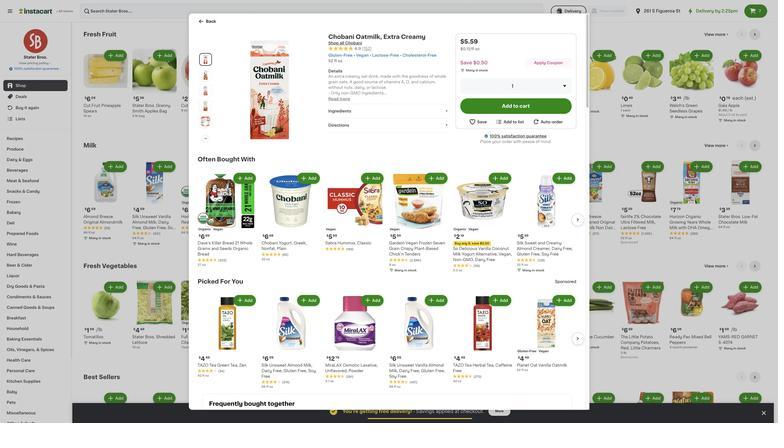 Task type: vqa. For each thing, say whether or not it's contained in the screenshot.


Task type: locate. For each thing, give the bounding box(es) containing it.
goods up the condiments
[[15, 285, 28, 289]]

the little potato company potatoes, dynamic duo, variety pack
[[230, 336, 272, 356]]

$ 2 99
[[182, 96, 193, 102]]

2% up filtered
[[634, 215, 640, 219]]

49 up 'horizon organic reduced fat milk'
[[189, 208, 193, 211]]

oz inside $5.59 $0.11/fl oz
[[475, 47, 480, 51]]

0 for 59
[[282, 328, 286, 334]]

breeze inside 4 almond breeze unsweetened original almondmilk non dairy milk alternative
[[588, 215, 602, 219]]

company inside the little potato company potatoes, yellow creamer, little charmers
[[426, 341, 445, 345]]

0 horizontal spatial cut
[[84, 104, 91, 108]]

42 for tazo tea green tea, zen
[[198, 375, 202, 378]]

almondmilk up (59)
[[100, 221, 123, 225]]

59 up black plum
[[385, 96, 389, 100]]

vanilla for 4
[[158, 215, 171, 219]]

100% down the view pricing policy
[[14, 67, 23, 70]]

2 peppers from the left
[[670, 341, 686, 345]]

19 for organic
[[482, 96, 486, 100]]

1 left the 01
[[527, 96, 529, 102]]

extra
[[384, 34, 400, 40], [377, 221, 387, 225]]

1 inside limes 1 each
[[621, 109, 622, 112]]

guarantee up peace
[[526, 134, 547, 138]]

1 the from the left
[[426, 336, 433, 340]]

6 up the spears
[[87, 96, 91, 102]]

growing
[[670, 221, 686, 225]]

1 view more button from the top
[[703, 29, 732, 40]]

lactose- up reduced-
[[339, 221, 357, 225]]

lactose.
[[372, 86, 387, 90]]

96
[[84, 231, 88, 235], [262, 386, 266, 389], [389, 386, 394, 389]]

and inside silk sweet and creamy almond creamer, dairy free, gluten free, soy free
[[538, 242, 546, 245]]

4 for silk unsweet vanilla almond milk, dairy free, gluten free, soy free
[[136, 208, 140, 213]]

5
[[136, 96, 139, 102], [624, 208, 628, 213], [380, 208, 384, 213], [329, 234, 333, 240], [393, 234, 397, 240], [520, 234, 524, 240]]

stater inside stater bros. granny smith apples bag 3 lb bag
[[132, 104, 144, 108]]

$ inside the $ 0 49
[[622, 96, 624, 100]]

dairy
[[7, 158, 18, 162], [158, 221, 169, 225], [605, 226, 616, 230], [552, 247, 562, 251], [475, 258, 486, 262], [262, 369, 272, 373], [399, 369, 410, 373]]

tea for herbal
[[465, 364, 472, 368]]

almond inside almond breeze original almondmilk
[[84, 215, 99, 219]]

save $0.50 down $0.11/fl
[[461, 60, 488, 65]]

$ 5 59 for gardein vegan frozen seven grain crispy plant-based chick'n tenders
[[391, 234, 401, 240]]

sponsored badge image down 52 fl oz
[[621, 241, 638, 245]]

100% inside stater bros. markets 100% lactose-free 2% reduced-fat milk 0.5 gal
[[328, 221, 338, 225]]

1 vertical spatial silk unsweet vanilla almond milk, dairy free, gluten free, soy free
[[389, 364, 445, 379]]

19
[[482, 96, 486, 100], [461, 234, 464, 237]]

7 button
[[745, 4, 768, 18]]

1 bell from the left
[[497, 336, 504, 340]]

bag down granny
[[159, 109, 167, 113]]

0 horizontal spatial pack
[[230, 352, 240, 356]]

52 down lactose
[[621, 237, 625, 240]]

dairy inside silk sweet and creamy almond creamer, dairy free, gluten free, soy free
[[552, 247, 562, 251]]

49 for planet oat vanilla oatmilk
[[525, 357, 529, 360]]

2 apple from the left
[[729, 104, 740, 108]]

1 $ 1 09 from the left
[[85, 328, 94, 334]]

1 vertical spatial frozen
[[419, 242, 432, 245]]

1 horizontal spatial and
[[411, 80, 419, 84]]

96 for silk unsweet vanilla almond milk, dairy free, gluten free, soy free
[[389, 386, 394, 389]]

/lb up welch's green seedless grapes
[[684, 96, 690, 100]]

1 vertical spatial sweet
[[484, 336, 496, 340]]

potatoes, inside the little potato company potatoes, dynamic duo, variety pack
[[250, 341, 269, 345]]

each (est.) inside '$0.78 each (estimated)' element
[[733, 96, 757, 100]]

$ 2 19 for buy
[[454, 234, 464, 240]]

fl
[[334, 59, 337, 63], [724, 226, 726, 229], [88, 231, 91, 235], [186, 231, 188, 235], [626, 237, 628, 240], [137, 237, 139, 240], [577, 237, 579, 240], [675, 237, 677, 240], [522, 264, 524, 267], [522, 369, 524, 372], [203, 375, 205, 378], [267, 386, 269, 389], [394, 386, 397, 389]]

3 the from the left
[[230, 336, 237, 340]]

save down organic mango
[[477, 120, 487, 124]]

1 horizontal spatial (est.)
[[546, 96, 558, 100]]

0 vertical spatial 42
[[198, 375, 202, 378]]

oils, vinegars, & spices
[[7, 349, 54, 352]]

2 horizontal spatial 52
[[621, 237, 625, 240]]

horizon organic whole high vitamin d milk
[[279, 215, 321, 230]]

0 vertical spatial silk unsweet vanilla almond milk, dairy free, gluten free, soy free
[[132, 215, 175, 236]]

milk
[[84, 143, 97, 149], [207, 221, 215, 225], [440, 221, 448, 225], [494, 221, 502, 225], [740, 221, 748, 225], [279, 226, 287, 230], [543, 226, 551, 230], [230, 226, 238, 230], [361, 226, 369, 230], [670, 226, 678, 230], [572, 232, 580, 236], [453, 253, 461, 257]]

2 breeze from the left
[[588, 215, 602, 219]]

1 inside trumoo  chocolate lowfat milk 1 gal
[[426, 226, 427, 229]]

parsley
[[389, 336, 404, 340]]

5.3 oz
[[453, 269, 463, 272]]

0 horizontal spatial 96
[[84, 231, 88, 235]]

sponsored badge image up seeds
[[230, 242, 247, 246]]

almond breeze original almondmilk
[[84, 215, 123, 225]]

delivery by 2:25pm
[[697, 9, 738, 13]]

2 $ 6 49 from the left
[[280, 208, 291, 213]]

3 horizon from the left
[[523, 215, 539, 219]]

almond inside silk unsweet almond milk, dairy free, gluten free, soy free
[[288, 364, 303, 368]]

0 vertical spatial goods
[[15, 285, 28, 289]]

1 horizontal spatial 0.5
[[523, 237, 528, 240]]

container inside "organic blueberries 16 oz container"
[[336, 109, 352, 112]]

dairy inside the so delicious vanilla coconut milk yogurt alternative, vegan, non-gmo, dairy free
[[475, 258, 486, 262]]

& left the sauces
[[32, 296, 36, 300]]

1 vitamin from the left
[[302, 221, 317, 225]]

sweet inside mini sweet bell peppers 16 oz bag many in stock
[[484, 336, 496, 340]]

69 up yellow
[[433, 329, 438, 332]]

sponsored badge image for 5
[[621, 241, 638, 245]]

$3.69
[[279, 341, 288, 344]]

bell inside mini sweet bell peppers 16 oz bag many in stock
[[497, 336, 504, 340]]

49 up tazo tea green tea, zen on the bottom left of page
[[206, 357, 210, 360]]

$ 6 69 for the little potato company potatoes, red, little charmers
[[622, 328, 633, 334]]

meat & seafood
[[7, 179, 39, 183]]

5 for silk sweet and creamy almond creamer, dairy free, gluten free, soy free
[[520, 234, 524, 240]]

None search field
[[80, 3, 544, 19]]

bag up herbal
[[483, 347, 489, 350]]

apple down '$0.78 each (estimated)' element at the right top
[[729, 104, 740, 108]]

2 99 from the left
[[336, 96, 340, 100]]

stater for stater bros. markets 100% lactose-free 2% reduced-fat milk 0.5 gal
[[328, 215, 340, 219]]

picked
[[198, 279, 219, 285]]

in inside button
[[258, 104, 262, 108]]

potato inside the little potato company potatoes, red, little charmers 3 lb
[[640, 336, 653, 340]]

bros. inside stater bros. granny smith apples bag 3 lb bag
[[145, 104, 155, 108]]

with
[[393, 75, 401, 78], [514, 140, 522, 144], [679, 226, 687, 230]]

• left the savings
[[414, 410, 415, 414]]

2 bell from the left
[[705, 336, 712, 340]]

49 for tazo tea green tea, zen
[[206, 357, 210, 360]]

grain
[[389, 247, 400, 251]]

personal
[[7, 370, 24, 374]]

1 vertical spatial $ 3 39
[[476, 328, 486, 334]]

2 $ 1 09 from the left
[[720, 328, 730, 334]]

2 potatoes, from the left
[[641, 341, 660, 345]]

79 inside $ 7 79
[[677, 208, 681, 211]]

1 apple from the left
[[550, 104, 561, 108]]

/lb for welch's green seedless grapes
[[684, 96, 690, 100]]

96 fl oz for silk unsweet almond milk, dairy free, gluten free, soy free
[[262, 386, 273, 389]]

$ 2 19
[[476, 96, 486, 102], [454, 234, 464, 240]]

stater bros.
[[24, 55, 47, 59]]

7 for strawberries package
[[282, 96, 286, 102]]

1 vertical spatial fat
[[200, 221, 206, 225]]

of up lactose. on the left of the page
[[379, 80, 383, 84]]

bag down the $6.69 element
[[263, 104, 270, 108]]

potatoes, inside the little potato company potatoes, red, little charmers 3 lb
[[641, 341, 660, 345]]

2 horizontal spatial the
[[621, 336, 628, 340]]

duo,
[[249, 347, 258, 351]]

3 d from the left
[[267, 221, 270, 225]]

chick'n
[[389, 253, 404, 257]]

4 for organic blueberries
[[331, 96, 335, 102]]

$ 5 59 up smith
[[134, 96, 144, 102]]

1 tea from the left
[[210, 364, 216, 368]]

1 vertical spatial pack
[[230, 352, 240, 356]]

organic
[[328, 90, 341, 93], [377, 90, 390, 93], [523, 104, 539, 108], [328, 104, 343, 108], [475, 104, 490, 108], [182, 201, 194, 204], [280, 201, 292, 204], [524, 201, 537, 204], [475, 201, 488, 204], [671, 201, 683, 204], [197, 215, 213, 219], [295, 215, 311, 219], [540, 215, 555, 219], [495, 215, 510, 219], [686, 215, 702, 219], [527, 226, 542, 230], [198, 228, 211, 231], [454, 228, 467, 231], [233, 247, 249, 251], [182, 322, 194, 325], [201, 336, 217, 340]]

0 horizontal spatial frozen
[[7, 200, 20, 204]]

gluten-free vegan inside 'main content'
[[377, 201, 409, 204]]

$ 4 49 up the 42 oz
[[454, 356, 465, 362]]

gala inside the organic gala apple $2.59 / lb about 0.39 lb / package
[[540, 104, 549, 108]]

6 for horizon organic whole high vitamin d milk
[[282, 208, 286, 213]]

$ 6 09
[[85, 96, 96, 102], [85, 208, 96, 213], [671, 328, 682, 334], [263, 356, 274, 362], [391, 356, 402, 362]]

save button
[[469, 118, 487, 125]]

shop inside chobani oatmilk, extra creamy shop all chobani
[[329, 41, 339, 45]]

peppers inside ready pac mixed bell peppers 4 count container
[[670, 341, 686, 345]]

0 horizontal spatial delivery
[[565, 9, 582, 13]]

health
[[7, 359, 20, 363]]

2 gala from the left
[[719, 104, 728, 108]]

2 vertical spatial $0.50
[[396, 246, 408, 250]]

free inside the so delicious vanilla coconut milk yogurt alternative, vegan, non-gmo, dairy free
[[487, 258, 495, 262]]

gluten-free vegan for 4
[[518, 350, 549, 353]]

$ 5 59 for fairlife 2% chocolate ultra filtered milk, lactose free
[[622, 208, 633, 213]]

delivery button
[[551, 6, 587, 17]]

silk unsweet vanilla almond milk, dairy free, gluten free, soy free
[[132, 215, 175, 236], [389, 364, 445, 379]]

horizon for reduced
[[181, 215, 196, 219]]

0 vertical spatial 19
[[482, 96, 486, 100]]

creamer, inside silk sweet and creamy almond creamer, dairy free, gluten free, soy free
[[533, 247, 551, 251]]

0 horizontal spatial with
[[393, 75, 401, 78]]

(est.) up gala apple $1.89 / lb about 0.42 lb each
[[745, 96, 757, 100]]

69 for strawberries package
[[286, 96, 290, 100]]

oils,
[[7, 349, 16, 352]]

creamy inside chobani oatmilk, extra creamy shop all chobani
[[401, 34, 426, 40]]

milk inside stater bros. low-fat chocolate milk 64 fl oz
[[740, 221, 748, 225]]

99 inside $ 4 99
[[336, 96, 340, 100]]

circle inside full circle organic vitamin d milk 1 gal
[[482, 215, 494, 219]]

milk inside trumoo  chocolate lowfat milk 1 gal
[[440, 221, 448, 225]]

$ 6 09 up the spears
[[85, 96, 96, 102]]

$ 3 39 up mini
[[476, 328, 486, 334]]

$ 6 49 up reduced
[[182, 208, 193, 213]]

product group
[[84, 49, 128, 118], [132, 49, 177, 118], [181, 49, 226, 113], [230, 49, 275, 118], [328, 49, 372, 113], [377, 49, 421, 117], [426, 49, 470, 118], [523, 49, 568, 117], [572, 49, 617, 115], [621, 49, 666, 120], [670, 49, 714, 121], [719, 49, 763, 124], [84, 160, 128, 242], [132, 160, 177, 248], [181, 160, 226, 235], [230, 160, 275, 247], [279, 160, 323, 241], [328, 160, 372, 235], [377, 160, 421, 253], [426, 160, 470, 235], [475, 160, 519, 230], [523, 160, 568, 241], [572, 160, 617, 241], [621, 160, 666, 246], [670, 160, 714, 241], [719, 160, 763, 230], [198, 172, 257, 267], [262, 172, 321, 262], [326, 172, 385, 252], [389, 172, 449, 274], [453, 172, 513, 273], [517, 172, 577, 274], [84, 281, 128, 347], [132, 281, 177, 351], [181, 281, 226, 351], [230, 281, 275, 361], [279, 281, 323, 356], [328, 281, 372, 351], [426, 281, 470, 361], [475, 281, 519, 357], [523, 281, 568, 347], [572, 281, 617, 352], [621, 281, 666, 361], [670, 281, 714, 351], [719, 281, 763, 353], [198, 294, 257, 379], [262, 294, 321, 390], [326, 294, 385, 384], [389, 294, 449, 390], [453, 294, 513, 384], [517, 294, 577, 373], [84, 392, 128, 424], [132, 392, 177, 424], [181, 392, 226, 424], [230, 392, 275, 424], [279, 392, 323, 424], [328, 392, 372, 424], [377, 392, 421, 424], [426, 392, 470, 424], [475, 392, 519, 424], [523, 392, 568, 424], [572, 392, 617, 424], [621, 392, 666, 424], [670, 392, 714, 424], [719, 392, 763, 424]]

2 inside martinez & sons baby persian cucumbers 2 lb bag
[[328, 347, 330, 350]]

2 tea, from the left
[[487, 364, 495, 368]]

creamy for sweet
[[547, 242, 562, 245]]

ultra
[[621, 221, 630, 225]]

enlarge soy & lactose-free chobani oatmilk, extra creamy angle_top (opens in a new tab) image
[[201, 117, 211, 127]]

0 horizontal spatial 52
[[329, 59, 334, 63]]

full for 6
[[475, 215, 481, 219]]

$ 4 49 up trumoo whole chocolate vitamin d milk
[[231, 208, 242, 213]]

4 vitamin from the left
[[475, 221, 489, 225]]

0 vertical spatial beverages
[[7, 169, 28, 173]]

wine
[[7, 243, 17, 247]]

each (est.) for shallot
[[293, 328, 317, 332]]

0 horizontal spatial each (est.)
[[293, 328, 317, 332]]

gluten down $ 4 09
[[143, 226, 156, 230]]

0 horizontal spatial bunch
[[183, 347, 193, 350]]

apple inside the organic gala apple $2.59 / lb about 0.39 lb / package
[[550, 104, 561, 108]]

silk inside silk sweet and creamy almond creamer, dairy free, gluten free, soy free
[[517, 242, 524, 245]]

1 vertical spatial dha
[[688, 226, 697, 230]]

4 for tazo tea green tea, zen
[[201, 356, 205, 362]]

sponsored badge image
[[621, 241, 638, 245], [230, 242, 247, 246], [621, 357, 638, 360]]

main content containing fresh fruit
[[72, 22, 774, 424]]

1 cut from the left
[[84, 104, 91, 108]]

1 gala from the left
[[540, 104, 549, 108]]

gluten up the (315)
[[284, 369, 297, 373]]

6 for cut fruit pineapple spears
[[87, 96, 91, 102]]

buy for buy it again
[[16, 106, 23, 110]]

2 original from the left
[[600, 221, 616, 225]]

whole inside horizon organic growing years whole milk with dha omega- 3
[[699, 221, 711, 225]]

satisfaction up place your order with peace of mind.
[[502, 134, 526, 138]]

breakfast link
[[3, 313, 68, 324]]

view
[[705, 33, 715, 36], [19, 62, 26, 65], [705, 144, 715, 148], [705, 265, 715, 269]]

0 horizontal spatial tea
[[210, 364, 216, 368]]

chobani for greek,
[[262, 242, 278, 245]]

chobani up nonfat, on the bottom of page
[[262, 242, 278, 245]]

your
[[492, 140, 501, 144]]

bunch inside full circle organic cilantro 1 bunch
[[183, 347, 193, 350]]

each
[[733, 96, 744, 100], [623, 109, 631, 112], [740, 113, 748, 117], [293, 328, 304, 332], [574, 341, 582, 344], [300, 346, 307, 349]]

$ 1 01
[[525, 96, 533, 102]]

order inside "button"
[[552, 120, 563, 124]]

and down killer
[[211, 247, 219, 251]]

1 horizontal spatial (431)
[[410, 381, 418, 384]]

stater inside stater bros. low-fat chocolate milk 64 fl oz
[[719, 215, 731, 219]]

bought
[[244, 402, 267, 407]]

69 up strawberries
[[286, 96, 290, 100]]

$ inside $ 1 01
[[525, 96, 527, 100]]

enlarge soy & lactose-free chobani oatmilk, extra creamy angle_left (opens in a new tab) image
[[201, 70, 211, 80]]

treatment tracker modal dialog
[[72, 404, 774, 424]]

1 vertical spatial each (est.)
[[293, 328, 317, 332]]

1 vertical spatial to
[[513, 120, 517, 124]]

breeze inside almond breeze original almondmilk
[[100, 215, 113, 219]]

32 fl oz
[[517, 264, 528, 267]]

back button
[[198, 18, 216, 24]]

$1.09 per pound element up the red
[[719, 328, 763, 335]]

1 horizontal spatial peppers
[[670, 341, 686, 345]]

add to list
[[504, 120, 524, 124]]

2 vertical spatial with
[[679, 226, 687, 230]]

each right 0.42
[[740, 113, 748, 117]]

many
[[466, 69, 475, 72], [578, 110, 587, 113], [627, 115, 636, 118], [676, 116, 684, 119], [724, 119, 733, 122], [89, 237, 98, 240], [382, 237, 391, 240], [138, 243, 147, 246], [395, 269, 404, 272], [523, 269, 532, 272], [89, 342, 98, 345], [529, 342, 538, 345], [578, 347, 587, 350], [724, 348, 733, 351], [285, 351, 293, 354], [480, 352, 489, 355]]

0 vertical spatial fat
[[752, 215, 759, 219]]

1 vertical spatial 100% satisfaction guarantee
[[490, 134, 547, 138]]

milk inside full circle organic vitamin d milk 1 gal
[[494, 221, 502, 225]]

buy for buy any 6, save $0.50
[[455, 242, 461, 245]]

dairy & eggs
[[7, 158, 33, 162]]

main content
[[72, 22, 774, 424]]

bag
[[139, 115, 145, 118], [334, 347, 340, 350], [483, 347, 489, 350]]

instacart logo image
[[19, 8, 52, 14]]

vegan inside "gluten-free • vegan • lactose-free • cholesterol-free 52 fl oz"
[[356, 53, 369, 57]]

lemon
[[572, 104, 586, 108]]

chobani inside $ 5 chobani oatmilk, extra creamy
[[377, 215, 393, 219]]

sponsored badge image for 4
[[230, 242, 247, 246]]

2 company from the left
[[621, 341, 640, 345]]

& for martinez
[[346, 336, 349, 340]]

milk, inside fairlife 2% chocolate ultra filtered milk, lactose free
[[647, 221, 656, 225]]

0 horizontal spatial save
[[385, 246, 395, 250]]

bell right mini
[[497, 336, 504, 340]]

3 view more button from the top
[[703, 261, 732, 272]]

organic inside 'horizon organic reduced fat milk'
[[197, 215, 213, 219]]

dha down $7.19 element
[[543, 221, 552, 225]]

gluten- up $ 5 chobani oatmilk, extra creamy
[[377, 201, 389, 204]]

0.5
[[328, 231, 333, 235], [523, 237, 528, 240]]

product group containing horizon organic vitamin d dha omega 3 organic milk
[[523, 160, 568, 241]]

79 inside $ 12 79
[[336, 357, 340, 360]]

details
[[329, 69, 343, 73]]

2 horizontal spatial save
[[477, 120, 487, 124]]

1 tazo from the left
[[198, 364, 209, 368]]

(est.) for organic gala apple
[[546, 96, 558, 100]]

3 company from the left
[[230, 341, 249, 345]]

0 horizontal spatial charmers
[[426, 352, 445, 356]]

oz inside mini sweet bell peppers 16 oz bag many in stock
[[479, 347, 482, 350]]

1 99 from the left
[[189, 96, 193, 100]]

container down blueberries at the left top of page
[[336, 109, 352, 112]]

0 horizontal spatial 2%
[[328, 226, 334, 230]]

2 organic vegan from the left
[[454, 228, 479, 231]]

checkout.
[[461, 410, 484, 415]]

6 down variety
[[265, 356, 269, 362]]

1 d from the left
[[318, 221, 321, 225]]

enlarge soy & lactose-free chobani oatmilk, extra creamy angle_right (opens in a new tab) image
[[201, 85, 211, 95]]

4 for stater bros. shredded lettuce
[[136, 328, 140, 334]]

$ 5 59 for silk sweet and creamy almond creamer, dairy free, gluten free, soy free
[[518, 234, 529, 240]]

1 horizontal spatial unsweet
[[269, 364, 287, 368]]

1 horizontal spatial $ 1 09
[[720, 328, 730, 334]]

1 horizontal spatial gluten-
[[377, 201, 389, 204]]

$ 6 09 down italian parsley 1 bunch
[[391, 356, 402, 362]]

bros. up reduced-
[[341, 215, 351, 219]]

1 tea, from the left
[[230, 364, 238, 368]]

2 the from the left
[[621, 336, 628, 340]]

produce link
[[3, 144, 68, 155]]

3 view more from the top
[[705, 265, 726, 269]]

6 for almond breeze original almondmilk
[[87, 208, 91, 213]]

bag inside mini sweet bell peppers 16 oz bag many in stock
[[483, 347, 489, 350]]

full inside full circle organic cilantro 1 bunch
[[181, 336, 188, 340]]

$ 7 69
[[280, 96, 290, 102]]

39 for mini sweet bell peppers
[[482, 329, 486, 332]]

bag inside stater bros. granny smith apples bag 3 lb bag
[[159, 109, 167, 113]]

1 vertical spatial charmers
[[426, 352, 445, 356]]

gmo
[[351, 91, 361, 95]]

4 d from the left
[[490, 221, 493, 225]]

sweet for mini
[[484, 336, 496, 340]]

(est.) right /pkg
[[546, 96, 558, 100]]

2 view more button from the top
[[703, 140, 732, 151]]

1 breeze from the left
[[100, 215, 113, 219]]

2 horizontal spatial potatoes,
[[641, 341, 660, 345]]

$1.01 per package (estimated) element
[[523, 96, 568, 103]]

2 fresh from the top
[[84, 264, 101, 269]]

$ 0 59 up shallot on the bottom of the page
[[280, 328, 291, 334]]

each inside limes 1 each
[[623, 109, 631, 112]]

• inside details an extra creamy oat drink, made with the goodness of whole grain oats. a good source of vitamins a, d, and calcium, without nuts, dairy, or lactose. • only non-gmo ingredients read more
[[329, 91, 330, 95]]

more
[[716, 33, 726, 36], [340, 97, 350, 101], [716, 144, 726, 148], [716, 265, 726, 269]]

of left the mind.
[[536, 140, 540, 144]]

item carousel region containing milk
[[84, 140, 763, 257]]

$ 6 09 for almond breeze original almondmilk
[[85, 208, 96, 213]]

snacks & candy link
[[3, 187, 68, 197]]

tea left herbal
[[465, 364, 472, 368]]

2 tea from the left
[[465, 364, 472, 368]]

the for the little potato company potatoes, yellow creamer, little charmers
[[426, 336, 433, 340]]

place your order with peace of mind.
[[481, 140, 552, 144]]

1 $1.09 per pound element from the left
[[84, 328, 128, 335]]

0 horizontal spatial $ 6 49
[[182, 208, 193, 213]]

delivery inside button
[[565, 9, 582, 13]]

$0.59 each (estimated) element
[[279, 328, 323, 335]]

0 vertical spatial lactose-
[[372, 53, 390, 57]]

gal down reduced-
[[334, 231, 338, 235]]

bunch
[[379, 341, 389, 344], [183, 347, 193, 350]]

2 d from the left
[[539, 221, 542, 225]]

stater for stater bros. granny smith apples bag 3 lb bag
[[132, 104, 144, 108]]

39 up mini
[[482, 329, 486, 332]]

0 vertical spatial save $0.50
[[461, 60, 488, 65]]

(305)
[[218, 259, 227, 262]]

1 horizontal spatial 2%
[[634, 215, 640, 219]]

0 horizontal spatial bread
[[198, 253, 209, 257]]

goods
[[15, 285, 28, 289], [23, 306, 37, 310]]

2 vertical spatial gluten-
[[518, 350, 530, 353]]

tea, for herbal
[[487, 364, 495, 368]]

0 vertical spatial pack
[[449, 109, 459, 113]]

1 vertical spatial with
[[514, 140, 522, 144]]

99 for 2
[[189, 96, 193, 100]]

1 potato from the left
[[445, 336, 458, 340]]

full circle organic vitamin d milk 1 gal
[[475, 215, 510, 229]]

stater left low-
[[719, 215, 731, 219]]

6 up lowfat
[[429, 208, 433, 213]]

2 cut from the left
[[181, 104, 188, 108]]

dha down years
[[688, 226, 697, 230]]

chobani inside chobani oatmilk, extra creamy shop all chobani
[[329, 34, 355, 40]]

2 tazo from the left
[[453, 364, 464, 368]]

0 vertical spatial bag
[[263, 104, 270, 108]]

/lb up the red
[[732, 328, 738, 332]]

0 vertical spatial 52
[[329, 59, 334, 63]]

16 down mini
[[475, 347, 478, 350]]

cut fruit pineapple spears 16 oz
[[84, 104, 121, 118]]

2 vertical spatial 100%
[[328, 221, 338, 225]]

supplies
[[23, 380, 41, 384]]

$ 3 39 for mini sweet bell peppers
[[476, 328, 486, 334]]

item carousel region containing 4
[[190, 292, 584, 392]]

49 for tazo tea herbal tea, caffeine free
[[461, 357, 465, 360]]

$ 6 69 up the little potato company potatoes, red, little charmers 3 lb
[[622, 328, 633, 334]]

3 potatoes, from the left
[[250, 341, 269, 345]]

2 for buy any 6, save $0.50
[[457, 234, 460, 240]]

0 horizontal spatial 79
[[336, 357, 340, 360]]

silk unsweet vanilla almond milk, dairy free, gluten free, soy free inside 'main content'
[[132, 215, 175, 236]]

1 fresh from the top
[[84, 31, 101, 37]]

1 vertical spatial 19
[[461, 234, 464, 237]]

(est.) inside $1.01 per package (estimated) element
[[546, 96, 558, 100]]

item carousel region containing best sellers
[[84, 372, 763, 424]]

for
[[220, 279, 230, 285]]

0 horizontal spatial $1.09 per pound element
[[84, 328, 128, 335]]

0 horizontal spatial guarantee
[[43, 67, 59, 70]]

view more button for 0
[[703, 29, 732, 40]]

beer & cider link
[[3, 261, 68, 271]]

baby right sons
[[361, 336, 371, 340]]

0 horizontal spatial 0.5
[[328, 231, 333, 235]]

1 horizontal spatial sweet
[[525, 242, 537, 245]]

2 down persian
[[328, 347, 330, 350]]

green down "$3.89 per pound" element in the right top of the page
[[686, 104, 698, 108]]

3 inside horizon organic vitamin d dha omega 3 organic milk
[[523, 226, 526, 230]]

more
[[496, 411, 504, 414]]

/lb inside "$3.89 per pound" element
[[684, 96, 690, 100]]

3 vitamin from the left
[[251, 221, 266, 225]]

1 vertical spatial save $0.50
[[385, 246, 408, 250]]

2 horizontal spatial fruit
[[214, 104, 223, 108]]

/pkg (est.)
[[535, 96, 558, 100]]

$ 4 49 for planet oat vanilla oatmilk
[[518, 356, 529, 362]]

1 field
[[461, 78, 572, 94]]

bros. inside stater bros. markets 100% lactose-free 2% reduced-fat milk 0.5 gal
[[341, 215, 351, 219]]

$5.59
[[461, 38, 478, 44]]

horizon for whole
[[279, 215, 294, 219]]

goods for canned
[[23, 306, 37, 310]]

09 inside $ 4 09
[[140, 208, 145, 211]]

1 vertical spatial 100%
[[490, 134, 501, 138]]

cut for 2
[[181, 104, 188, 108]]

49 for limes
[[629, 96, 633, 100]]

omega
[[553, 221, 568, 225]]

all stores link
[[19, 3, 73, 19]]

1 horizontal spatial gala
[[719, 104, 728, 108]]

2 vertical spatial chobani
[[262, 242, 278, 245]]

unsweet for 6
[[140, 215, 157, 219]]

2 up hot
[[575, 328, 579, 334]]

cut up the spears
[[84, 104, 91, 108]]

stater inside stater bros. shredded lettuce 16 oz
[[132, 336, 144, 340]]

0 horizontal spatial 19
[[461, 234, 464, 237]]

0 horizontal spatial unsweet
[[140, 215, 157, 219]]

2 horizontal spatial company
[[621, 341, 640, 345]]

2 $1.09 per pound element from the left
[[719, 328, 763, 335]]

stater up reduced-
[[328, 215, 340, 219]]

non
[[596, 226, 604, 230]]

0 vertical spatial almondmilk
[[100, 221, 123, 225]]

0 horizontal spatial bell
[[497, 336, 504, 340]]

1 horizontal spatial original
[[600, 221, 616, 225]]

1 company from the left
[[426, 341, 445, 345]]

0 vertical spatial 2%
[[634, 215, 640, 219]]

69 up the cilantro
[[188, 329, 192, 332]]

0 horizontal spatial bag
[[159, 109, 167, 113]]

3 potato from the left
[[249, 336, 262, 340]]

potatoes, inside the little potato company potatoes, yellow creamer, little charmers
[[446, 341, 464, 345]]

69 up dynamic
[[238, 329, 242, 332]]

prepared
[[7, 232, 25, 236]]

2 vitamin from the left
[[523, 221, 538, 225]]

silk unsweet vanilla almond milk, dairy free, gluten free, soy free for 4
[[132, 215, 175, 236]]

1 view more from the top
[[705, 33, 726, 36]]

gala
[[540, 104, 549, 108], [719, 104, 728, 108]]

enlarge soy & lactose-free chobani oatmilk, extra creamy angle_back (opens in a new tab) image
[[201, 101, 211, 111]]

0 vertical spatial fresh
[[84, 31, 101, 37]]

5 inside $ 5 chobani oatmilk, extra creamy
[[380, 208, 384, 213]]

stater up the lettuce
[[132, 336, 144, 340]]

1 vertical spatial green
[[217, 364, 229, 368]]

4 for planet oat vanilla oatmilk
[[520, 356, 525, 362]]

1 vertical spatial view more button
[[703, 140, 732, 151]]

96 fl oz for almond breeze original almondmilk
[[84, 231, 95, 235]]

0 vertical spatial 89
[[678, 96, 682, 100]]

1 vertical spatial shop
[[16, 84, 26, 88]]

0 vertical spatial view more
[[705, 33, 726, 36]]

1 peppers from the left
[[475, 341, 491, 345]]

& inside martinez & sons baby persian cucumbers 2 lb bag
[[346, 336, 349, 340]]

fresh fruit
[[84, 31, 117, 37]]

0 horizontal spatial $ 3 39
[[476, 328, 486, 334]]

49 for horizon organic reduced fat milk
[[189, 208, 193, 211]]

39 up stater bros. low-fat chocolate milk 64 fl oz
[[726, 208, 731, 211]]

69 inside $ 1 69
[[188, 329, 192, 332]]

tea down full circle organic cilantro 1 bunch
[[210, 364, 216, 368]]

$ 5 59 up silk sweet and creamy almond creamer, dairy free, gluten free, soy free
[[518, 234, 529, 240]]

bell right mixed
[[705, 336, 712, 340]]

2 horizon from the left
[[279, 215, 294, 219]]

$ 2 19 up any
[[454, 234, 464, 240]]

1 $ 6 49 from the left
[[182, 208, 193, 213]]

0.5 gal
[[523, 237, 534, 240]]

apply coupon button
[[526, 58, 572, 67]]

49 up horizon organic whole high vitamin d milk
[[287, 208, 291, 211]]

cut for 6
[[84, 104, 91, 108]]

0 vertical spatial baby
[[361, 336, 371, 340]]

1 horizontal spatial shop
[[329, 41, 339, 45]]

buy left it
[[16, 106, 23, 110]]

potato
[[445, 336, 458, 340], [640, 336, 653, 340], [249, 336, 262, 340]]

about inside the shallot $3.69 / lb about 0.16 lb each
[[279, 346, 288, 349]]

32 for 5
[[517, 264, 521, 267]]

apply
[[534, 61, 546, 65]]

silk inside silk unsweet almond milk, dairy free, gluten free, soy free
[[262, 364, 268, 368]]

4 for stater bros. markets 100% lactose-free 2% reduced-fat milk
[[331, 208, 335, 213]]

69 for full circle organic vitamin d milk
[[482, 208, 486, 211]]

52 up details
[[329, 59, 334, 63]]

$ 4 49 for tazo tea herbal tea, caffeine free
[[454, 356, 465, 362]]

gluten up 32 fl oz
[[517, 253, 530, 257]]

(315)
[[282, 381, 290, 384]]

bros. for stater bros. shredded lettuce 16 oz
[[145, 336, 155, 340]]

1 horizontal spatial potato
[[445, 336, 458, 340]]

tazo for tazo tea herbal tea, caffeine free
[[453, 364, 464, 368]]

care inside the personal care link
[[25, 370, 35, 374]]

$1.09 per pound element
[[84, 328, 128, 335], [719, 328, 763, 335]]

2 for organic mango
[[478, 96, 481, 102]]

0 horizontal spatial gluten-free vegan
[[377, 201, 409, 204]]

bros. for stater bros. low-fat chocolate milk 64 fl oz
[[732, 215, 742, 219]]

0 vertical spatial container
[[336, 109, 352, 112]]

6 up horizon organic whole high vitamin d milk
[[282, 208, 286, 213]]

4 inside ready pac mixed bell peppers 4 count container
[[670, 347, 672, 350]]

chobani up the all
[[329, 34, 355, 40]]

item carousel region
[[84, 29, 763, 136], [84, 140, 763, 257], [190, 170, 584, 276], [84, 261, 763, 368], [190, 292, 584, 392], [84, 372, 763, 424]]

2 view more from the top
[[705, 144, 726, 148]]

1 vertical spatial $ 0 59
[[280, 328, 291, 334]]

potato inside the little potato company potatoes, yellow creamer, little charmers
[[445, 336, 458, 340]]

lb inside the little potato company potatoes, red, little charmers 3 lb
[[624, 352, 627, 355]]

1 horizontal spatial dha
[[688, 226, 697, 230]]

apples down the $6.69 element
[[244, 104, 257, 108]]

0 horizontal spatial fruit
[[92, 104, 100, 108]]

tazo inside tazo tea herbal tea, caffeine free
[[453, 364, 464, 368]]

1 vertical spatial $0.50
[[480, 242, 490, 245]]

1 trumoo from the left
[[426, 215, 440, 219]]

59 for stater bros. granny smith apples bag
[[140, 96, 144, 100]]

fl inside "gluten-free • vegan • lactose-free • cholesterol-free 52 fl oz"
[[334, 59, 337, 63]]

79 for 7
[[677, 208, 681, 211]]

4 horizon from the left
[[670, 215, 685, 219]]

0 horizontal spatial (431)
[[153, 233, 161, 236]]

1 potatoes, from the left
[[446, 341, 464, 345]]

creamy inside $ 5 chobani oatmilk, extra creamy
[[388, 221, 403, 225]]

6 up yellow
[[429, 328, 433, 334]]

free inside fairlife 2% chocolate ultra filtered milk, lactose free
[[638, 226, 647, 230]]

hard beverages link
[[3, 250, 68, 261]]

with down growing
[[679, 226, 687, 230]]

69 for the little potato company potatoes, dynamic duo, variety pack
[[238, 329, 242, 332]]

buy up 'so'
[[455, 242, 461, 245]]

1 vertical spatial oatmilk,
[[394, 215, 410, 219]]

6 up reduced
[[184, 208, 188, 213]]

classic
[[357, 242, 372, 245]]

baby up pets
[[7, 391, 17, 395]]

49 for trumoo whole chocolate vitamin d milk
[[238, 208, 242, 211]]

0 horizontal spatial apple
[[550, 104, 561, 108]]

1 horizontal spatial frozen
[[419, 242, 432, 245]]

gluten- for 5
[[377, 201, 389, 204]]

gluten- up "planet"
[[518, 350, 530, 353]]

creamer, up (129) on the right of the page
[[533, 247, 551, 251]]

item carousel region containing fresh fruit
[[84, 29, 763, 136]]

7 for horizon organic growing years whole milk with dha omega- 3
[[673, 208, 677, 213]]

gluten down yellow
[[421, 369, 435, 373]]

2 potato from the left
[[640, 336, 653, 340]]

personal care
[[7, 370, 35, 374]]

1 horizon from the left
[[181, 215, 196, 219]]

gluten-free vegan up $ 5 chobani oatmilk, extra creamy
[[377, 201, 409, 204]]

original
[[84, 221, 99, 225], [600, 221, 616, 225]]

& for dairy
[[18, 158, 22, 162]]

view more
[[705, 33, 726, 36], [705, 144, 726, 148], [705, 265, 726, 269]]

1 horizontal spatial bell
[[705, 336, 712, 340]]

49 up trumoo whole chocolate vitamin d milk
[[238, 208, 242, 211]]

$ inside $ 4 99
[[329, 96, 331, 100]]

lactose- down chobani oatmilk, extra creamy shop all chobani
[[372, 53, 390, 57]]

tea, inside tazo tea herbal tea, caffeine free
[[487, 364, 495, 368]]

silk unsweet vanilla almond milk, dairy free, gluten free, soy free for 6
[[389, 364, 445, 379]]

2 trumoo from the left
[[230, 215, 245, 219]]

st
[[676, 9, 681, 13]]

1 original from the left
[[84, 221, 99, 225]]

0 for 49
[[624, 96, 628, 102]]

item carousel region containing fresh vegetables
[[84, 261, 763, 368]]

0 horizontal spatial 42
[[198, 375, 202, 378]]

6 up full circle organic vitamin d milk 1 gal
[[478, 208, 482, 213]]

/lb up tomatillos
[[96, 328, 102, 332]]

(129)
[[538, 259, 545, 262]]

creamer, right yellow
[[439, 347, 457, 351]]

essentials
[[21, 338, 42, 342]]

0 horizontal spatial 89
[[335, 329, 340, 332]]

deli
[[7, 222, 15, 225]]

64 fl oz for 4
[[132, 237, 144, 240]]

(152) down $ 5 chobani oatmilk, extra creamy
[[397, 227, 405, 230]]

6 for chobani yogurt, greek, nonfat, plain
[[265, 234, 269, 240]]

gluten- down the all
[[329, 53, 344, 57]]



Task type: describe. For each thing, give the bounding box(es) containing it.
1 horizontal spatial of
[[430, 75, 434, 78]]

5 for gardein vegan frozen seven grain crispy plant-based chick'n tenders
[[393, 234, 397, 240]]

chocolate inside trumoo  chocolate lowfat milk 1 gal
[[441, 215, 462, 219]]

more for 2
[[716, 265, 726, 269]]

baking essentials link
[[3, 335, 68, 345]]

0 vertical spatial save
[[461, 60, 473, 65]]

chiquita
[[426, 104, 442, 108]]

$ 4 49 for tazo tea green tea, zen
[[199, 356, 210, 362]]

dairy inside 4 almond breeze unsweetened original almondmilk non dairy milk alternative
[[605, 226, 616, 230]]

and inside details an extra creamy oat drink, made with the goodness of whole grain oats. a good source of vitamins a, d, and calcium, without nuts, dairy, or lactose. • only non-gmo ingredients read more
[[411, 80, 419, 84]]

or
[[367, 86, 371, 90]]

5 for stater bros. granny smith apples bag
[[136, 96, 139, 102]]

view more for 6
[[705, 265, 726, 269]]

apple inside gala apple $1.89 / lb about 0.42 lb each
[[729, 104, 740, 108]]

gluten- inside "gluten-free • vegan • lactose-free • cholesterol-free 52 fl oz"
[[329, 53, 344, 57]]

each inside '$0.78 each (estimated)' element
[[733, 96, 744, 100]]

potatoes, for variety
[[250, 341, 269, 345]]

frozen link
[[3, 197, 68, 208]]

directions
[[329, 123, 349, 127]]

guarantee inside "100% satisfaction guarantee" button
[[43, 67, 59, 70]]

soy & lactose-free chobani oatmilk, extra creamy hero image
[[218, 38, 322, 142]]

96 fl oz for silk unsweet vanilla almond milk, dairy free, gluten free, soy free
[[389, 386, 401, 389]]

4 for trumoo whole chocolate vitamin d milk
[[233, 208, 237, 213]]

pac
[[684, 336, 691, 340]]

the little potato company potatoes, yellow creamer, little charmers
[[426, 336, 468, 356]]

organic inside "organic blueberries 16 oz container"
[[328, 104, 343, 108]]

gal inside trumoo  chocolate lowfat milk 1 gal
[[428, 226, 432, 229]]

3 inside the little potato company potatoes, red, little charmers 3 lb
[[621, 352, 623, 355]]

$ 4 49 for trumoo whole chocolate vitamin d milk
[[231, 208, 242, 213]]

$ inside $ 3 89
[[671, 96, 673, 100]]

ingredients button
[[329, 108, 449, 114]]

vegan down ginger root many in stock
[[539, 350, 549, 353]]

69 for trumoo  chocolate lowfat milk
[[433, 208, 438, 211]]

vegan up buy any 6, save $0.50
[[469, 228, 479, 231]]

care for personal care
[[25, 370, 35, 374]]

4 inside 4 almond breeze unsweetened original almondmilk non dairy milk alternative
[[575, 208, 580, 213]]

chocolate inside fairlife 2% chocolate ultra filtered milk, lactose free
[[641, 215, 661, 219]]

$ inside $ 5 chobani oatmilk, extra creamy
[[378, 208, 380, 211]]

trumoo for chocolate
[[230, 215, 245, 219]]

organic inside dave's killer bread 21 whole grains and seeds organic bread
[[233, 247, 249, 251]]

• left cholesterol-
[[400, 53, 402, 57]]

frozen inside gardein vegan frozen seven grain crispy plant-based chick'n tenders
[[419, 242, 432, 245]]

extra inside chobani oatmilk, extra creamy shop all chobani
[[384, 34, 400, 40]]

company for yellow
[[426, 341, 445, 345]]

ingredients
[[329, 109, 352, 113]]

spo nsored
[[555, 280, 577, 284]]

• down the (152) 'button'
[[370, 53, 372, 57]]

milk inside horizon organic growing years whole milk with dha omega- 3
[[670, 226, 678, 230]]

unsweetened
[[572, 221, 599, 225]]

to for list
[[513, 120, 517, 124]]

1 up the cilantro
[[184, 328, 187, 334]]

vanilla inside planet oat vanilla oatmilk 52 fl oz
[[539, 364, 551, 368]]

& left 'spices'
[[36, 349, 40, 352]]

fresh for fresh fruit
[[84, 31, 101, 37]]

enlarge soy & lactose-free chobani oatmilk, extra creamy hero (opens in a new tab) image
[[201, 54, 211, 64]]

to for cart
[[514, 104, 519, 108]]

silk right laxative,
[[389, 364, 396, 368]]

stater for stater bros. low-fat chocolate milk 64 fl oz
[[719, 215, 731, 219]]

vegan right the (55)
[[213, 228, 223, 231]]

6 for ready pac mixed bell peppers
[[673, 328, 677, 334]]

& left pasta
[[29, 285, 33, 289]]

0 horizontal spatial green
[[217, 364, 229, 368]]

in inside ginger root many in stock
[[539, 342, 541, 345]]

fl inside stater bros. low-fat chocolate milk 64 fl oz
[[724, 226, 726, 229]]

oatmilk
[[552, 364, 568, 368]]

item carousel region containing 6
[[190, 170, 584, 276]]

stores
[[63, 10, 73, 13]]

lb inside martinez & sons baby persian cucumbers 2 lb bag
[[331, 347, 334, 350]]

1 inside italian parsley 1 bunch
[[377, 341, 378, 344]]

personal care link
[[3, 366, 68, 377]]

bakery
[[7, 211, 21, 215]]

little for red,
[[629, 336, 639, 340]]

canned
[[7, 306, 22, 310]]

64 for 7
[[670, 237, 674, 240]]

product group containing 7
[[670, 160, 714, 241]]

d inside horizon organic vitamin d dha omega 3 organic milk
[[539, 221, 542, 225]]

company for red,
[[621, 341, 640, 345]]

rockit
[[230, 104, 243, 108]]

chobani
[[345, 41, 362, 45]]

gluten-free vegan for 5
[[377, 201, 409, 204]]

$ 6 09 for silk unsweet almond milk, dairy free, gluten free, soy free
[[263, 356, 274, 362]]

whole inside dave's killer bread 21 whole grains and seeds organic bread
[[240, 242, 253, 245]]

potatoes, for charmers
[[641, 341, 660, 345]]

0 vertical spatial $ 0 59
[[378, 96, 389, 102]]

baby inside martinez & sons baby persian cucumbers 2 lb bag
[[361, 336, 371, 340]]

6 for horizon organic reduced fat milk
[[184, 208, 188, 213]]

liquor
[[7, 274, 20, 278]]

milk, inside silk unsweet almond milk, dairy free, gluten free, soy free
[[304, 364, 313, 368]]

baby link
[[3, 388, 68, 398]]

with inside horizon organic growing years whole milk with dha omega- 3
[[679, 226, 687, 230]]

gal inside stater bros. markets 100% lactose-free 2% reduced-fat milk 0.5 gal
[[334, 231, 338, 235]]

dha inside horizon organic growing years whole milk with dha omega- 3
[[688, 226, 697, 230]]

peppers inside mini sweet bell peppers 16 oz bag many in stock
[[475, 341, 491, 345]]

6 for the little potato company potatoes, red, little charmers
[[624, 328, 628, 334]]

plain
[[277, 247, 287, 251]]

cart
[[520, 104, 530, 108]]

best
[[84, 375, 98, 381]]

alternative,
[[476, 253, 498, 257]]

$ 5 59 for sabra hummus, classic
[[327, 234, 337, 240]]

$ 12 79
[[327, 356, 340, 362]]

$ inside '$ 2 99'
[[182, 96, 184, 100]]

52 fl oz
[[621, 237, 632, 240]]

(est.) for shallot
[[305, 328, 317, 332]]

1 organic vegan from the left
[[198, 228, 223, 231]]

vegan up $ 5 chobani oatmilk, extra creamy
[[399, 201, 409, 204]]

6 for silk unsweet almond milk, dairy free, gluten free, soy free
[[265, 356, 269, 362]]

5 for fairlife 2% chocolate ultra filtered milk, lactose free
[[624, 208, 628, 213]]

5 for sabra hummus, classic
[[329, 234, 333, 240]]

69 for full circle organic cilantro
[[188, 329, 192, 332]]

all stores
[[58, 10, 73, 13]]

apply coupon
[[534, 61, 563, 65]]

6 for trumoo  chocolate lowfat milk
[[429, 208, 433, 213]]

1 vertical spatial beverages
[[17, 253, 39, 257]]

• down 4.9 at the left top of the page
[[354, 53, 355, 57]]

59 for sabra hummus, classic
[[333, 234, 337, 237]]

1 up yams-
[[722, 328, 725, 334]]

miralax
[[326, 364, 342, 368]]

gal up silk sweet and creamy almond creamer, dairy free, gluten free, soy free
[[529, 237, 534, 240]]

about inside the organic gala apple $2.59 / lb about 0.39 lb / package
[[523, 113, 533, 117]]

$5.59 element
[[426, 96, 470, 103]]

oatmilk, inside $ 5 chobani oatmilk, extra creamy
[[394, 215, 410, 219]]

42 oz
[[453, 380, 462, 383]]

79 for 12
[[336, 357, 340, 360]]

hard beverages
[[7, 253, 39, 257]]

$0.78 each (estimated) element
[[719, 96, 763, 103]]

fruit for fresh
[[102, 31, 117, 37]]

27 oz
[[198, 264, 206, 267]]

service type group
[[551, 6, 629, 17]]

vegan down $ 5 chobani oatmilk, extra creamy
[[390, 228, 400, 231]]

you're getting free delivery!
[[343, 410, 412, 415]]

$ 2 19 for organic
[[476, 96, 486, 102]]

100% inside button
[[14, 67, 23, 70]]

3 inside stater bros. granny smith apples bag 3 lb bag
[[132, 115, 134, 118]]

& for meat
[[18, 179, 21, 183]]

0 horizontal spatial (152)
[[362, 47, 372, 50]]

free inside tazo tea herbal tea, caffeine free
[[453, 369, 462, 373]]

gmo,
[[463, 258, 474, 262]]

yogurt,
[[279, 242, 293, 245]]

0 vertical spatial $0.50
[[474, 60, 488, 65]]

vegan up sabra
[[326, 228, 336, 231]]

1 up tomatillos
[[87, 328, 89, 334]]

each inside 2 hot house cucumber 1 each
[[574, 341, 582, 344]]

$ 6 09 for cut fruit pineapple spears
[[85, 96, 96, 102]]

charmers inside the little potato company potatoes, red, little charmers 3 lb
[[642, 347, 661, 351]]

1 vertical spatial of
[[379, 80, 383, 84]]

creamy for oatmilk,
[[401, 34, 426, 40]]

1 vertical spatial bread
[[198, 253, 209, 257]]

2 inside 2 hot house cucumber 1 each
[[575, 328, 579, 334]]

goods for dry
[[15, 285, 28, 289]]

vitamin inside full circle organic vitamin d milk 1 gal
[[475, 221, 489, 225]]

non-
[[453, 258, 463, 262]]

soy inside silk unsweet almond milk, dairy free, gluten free, soy free
[[309, 369, 316, 373]]

product group containing 12
[[326, 294, 385, 384]]

view pricing policy link
[[19, 61, 52, 66]]

49 for stater bros. shredded lettuce
[[140, 329, 145, 332]]

pack inside the little potato company potatoes, dynamic duo, variety pack
[[230, 352, 240, 356]]

gluten inside silk unsweet almond milk, dairy free, gluten free, soy free
[[284, 369, 297, 373]]

product group containing /lb
[[523, 281, 568, 347]]

39 for stater bros. low-fat chocolate milk
[[726, 208, 731, 211]]

2 hot house cucumber 1 each
[[572, 328, 615, 344]]

69 for dave's killer bread 21 whole grains and seeds organic bread
[[206, 234, 210, 237]]

limes
[[621, 104, 633, 108]]

2 horizontal spatial unsweet
[[397, 364, 414, 368]]

free inside stater bros. markets 100% lactose-free 2% reduced-fat milk 0.5 gal
[[357, 221, 366, 225]]

crispy
[[401, 247, 414, 251]]

almondmilk inside almond breeze original almondmilk
[[100, 221, 123, 225]]

$ inside $ 4 09
[[134, 208, 136, 211]]

$ 0 78
[[720, 96, 731, 102]]

69 for chobani yogurt, greek, nonfat, plain
[[269, 234, 274, 237]]

1 vertical spatial baby
[[7, 391, 17, 395]]

1 horizontal spatial with
[[514, 140, 522, 144]]

more inside details an extra creamy oat drink, made with the goodness of whole grain oats. a good source of vitamins a, d, and calcium, without nuts, dairy, or lactose. • only non-gmo ingredients read more
[[340, 97, 350, 101]]

best sellers
[[84, 375, 120, 381]]

plum
[[388, 104, 398, 108]]

view for 2
[[705, 265, 715, 269]]

0.5 inside stater bros. markets 100% lactose-free 2% reduced-fat milk 0.5 gal
[[328, 231, 333, 235]]

potatoes, for little
[[446, 341, 464, 345]]

& left soups
[[38, 306, 41, 310]]

0 for 78
[[722, 96, 726, 102]]

cholesterol-
[[403, 53, 428, 57]]

1 horizontal spatial satisfaction
[[502, 134, 526, 138]]

0.5 inside product group
[[523, 237, 528, 240]]

sabra hummus, classic
[[326, 242, 372, 245]]

save $0.50 inside button
[[385, 246, 408, 250]]

59 up shallot on the bottom of the page
[[287, 329, 291, 332]]

1 horizontal spatial bread
[[223, 242, 234, 245]]

about inside gala apple $1.89 / lb about 0.42 lb each
[[719, 113, 728, 117]]

item badge image
[[198, 213, 209, 224]]

1 inside 2 hot house cucumber 1 each
[[572, 341, 574, 344]]

tea, for green
[[230, 364, 238, 368]]

2% inside stater bros. markets 100% lactose-free 2% reduced-fat milk 0.5 gal
[[328, 226, 334, 230]]

/ up 0.39
[[533, 109, 534, 112]]

pack inside chiquita apple, juicy, red, family pack
[[449, 109, 459, 113]]

you
[[232, 279, 243, 285]]

shallot
[[279, 336, 292, 340]]

horizon for growing
[[670, 215, 685, 219]]

lactose- inside stater bros. markets 100% lactose-free 2% reduced-fat milk 0.5 gal
[[339, 221, 357, 225]]

0 up black
[[380, 96, 384, 102]]

red, inside chiquita apple, juicy, red, family pack
[[426, 109, 435, 113]]

$6.69 element
[[230, 96, 275, 103]]

52 inside 'main content'
[[621, 237, 625, 240]]

black
[[377, 104, 387, 108]]

almondmilk inside 4 almond breeze unsweetened original almondmilk non dairy milk alternative
[[572, 226, 595, 230]]

whole inside trumoo whole chocolate vitamin d milk
[[246, 215, 258, 219]]

96 for almond breeze original almondmilk
[[84, 231, 88, 235]]

4 almond breeze unsweetened original almondmilk non dairy milk alternative
[[572, 208, 616, 236]]

apples inside button
[[244, 104, 257, 108]]

16 for peppers
[[475, 347, 478, 350]]

each inside gala apple $1.89 / lb about 0.42 lb each
[[740, 113, 748, 117]]

fat for reduced
[[200, 221, 206, 225]]

$3.89 per pound element
[[670, 96, 714, 103]]

beverages link
[[3, 165, 68, 176]]

product group containing chiquita apple, juicy, red, family pack
[[426, 49, 470, 118]]

the for the little potato company potatoes, red, little charmers 3 lb
[[621, 336, 628, 340]]

read more button
[[329, 96, 350, 102]]

16 inside "organic blueberries 16 oz container"
[[328, 109, 331, 112]]

4.9
[[355, 47, 361, 50]]

vitamin inside trumoo whole chocolate vitamin d milk
[[251, 221, 266, 225]]

0 horizontal spatial order
[[502, 140, 513, 144]]

package
[[305, 104, 321, 108]]

3 89
[[331, 328, 340, 334]]

grapes
[[689, 109, 703, 113]]

vitamin inside horizon organic whole high vitamin d milk
[[302, 221, 317, 225]]

canned goods & soups link
[[3, 303, 68, 313]]

6 for the little potato company potatoes, yellow creamer, little charmers
[[429, 328, 433, 334]]

59 for silk sweet and creamy almond creamer, dairy free, gluten free, soy free
[[525, 234, 529, 237]]

$ 4 99
[[329, 96, 340, 102]]

bros. for stater bros. granny smith apples bag 3 lb bag
[[145, 104, 155, 108]]

dairy & eggs link
[[3, 155, 68, 165]]

(152) button
[[362, 46, 372, 51]]

lists link
[[3, 114, 68, 125]]

$7.19 element
[[523, 207, 568, 214]]

with
[[241, 156, 256, 162]]

$ inside '$ 7 69'
[[280, 96, 282, 100]]

mind.
[[541, 140, 552, 144]]

silk inside 'main content'
[[132, 215, 139, 219]]

/lb for yams-red garnet s-4074
[[732, 328, 738, 332]]

nuts,
[[344, 86, 354, 90]]

6 for full circle organic vitamin d milk
[[478, 208, 482, 213]]

49 for horizon organic whole high vitamin d milk
[[287, 208, 291, 211]]

vitamins
[[384, 80, 401, 84]]

6 for the little potato company potatoes, dynamic duo, variety pack
[[233, 328, 237, 334]]

tomatillos
[[84, 336, 103, 340]]

oz inside "organic blueberries 16 oz container"
[[332, 109, 336, 112]]

organic inside horizon organic growing years whole milk with dha omega- 3
[[686, 215, 702, 219]]

2 horizontal spatial of
[[536, 140, 540, 144]]

delivery!
[[390, 410, 412, 415]]

stater bros. logo image
[[23, 29, 48, 53]]

figueroa
[[656, 9, 675, 13]]

bag for 5
[[139, 115, 145, 118]]

16 for lettuce
[[132, 347, 136, 350]]

$ 6 69 for trumoo  chocolate lowfat milk
[[427, 208, 438, 213]]

oat
[[531, 364, 538, 368]]

charmers inside the little potato company potatoes, yellow creamer, little charmers
[[426, 352, 445, 356]]

(65)
[[282, 253, 289, 257]]

guarantee inside 100% satisfaction guarantee link
[[526, 134, 547, 138]]

& for beer
[[17, 264, 20, 268]]

milk inside 'horizon organic reduced fat milk'
[[207, 221, 215, 225]]

bought
[[217, 156, 240, 162]]

each (est.) for gala apple
[[733, 96, 757, 100]]

fairlife 2% chocolate ultra filtered milk, lactose free
[[621, 215, 661, 230]]

add to cart
[[502, 104, 530, 108]]

view for 0
[[705, 33, 715, 36]]

chobani for extra
[[329, 34, 355, 40]]

extra inside $ 5 chobani oatmilk, extra creamy
[[377, 221, 387, 225]]

chocolate inside stater bros. low-fat chocolate milk 64 fl oz
[[719, 221, 739, 225]]

$ 3 39 for stater bros. low-fat chocolate milk
[[720, 208, 731, 213]]

based
[[426, 247, 439, 251]]

6 for dave's killer bread 21 whole grains and seeds organic bread
[[201, 234, 205, 240]]

list
[[518, 120, 524, 124]]

details button
[[329, 68, 449, 74]]

auto-order
[[541, 120, 563, 124]]

0 inside 0 lemon
[[575, 96, 580, 102]]

52 inside planet oat vanilla oatmilk 52 fl oz
[[517, 369, 521, 372]]

extra
[[335, 75, 345, 78]]

organic inside full circle organic cilantro 1 bunch
[[201, 336, 217, 340]]

261
[[644, 9, 652, 13]]

fl inside planet oat vanilla oatmilk 52 fl oz
[[522, 369, 524, 372]]

little for dynamic
[[238, 336, 248, 340]]

gluten- for 4
[[518, 350, 530, 353]]

9 oz
[[389, 264, 396, 267]]

1 horizontal spatial 100% satisfaction guarantee
[[490, 134, 547, 138]]

container inside ready pac mixed bell peppers 4 count container
[[683, 347, 698, 350]]

care for health care
[[21, 359, 31, 363]]

frequently
[[209, 402, 243, 407]]

chocolate inside trumoo whole chocolate vitamin d milk
[[230, 221, 250, 225]]

circle for 6
[[482, 215, 494, 219]]

martinez & sons baby persian cucumbers 2 lb bag
[[328, 336, 371, 350]]

powder
[[349, 369, 364, 373]]

dairy inside silk unsweet almond milk, dairy free, gluten free, soy free
[[262, 369, 272, 373]]

oz inside cut fruit pineapple spears 16 oz
[[88, 115, 91, 118]]

59 for gardein vegan frozen seven grain crispy plant-based chick'n tenders
[[397, 234, 401, 237]]

1 horizontal spatial save $0.50
[[461, 60, 488, 65]]

milk inside horizon organic vitamin d dha omega 3 organic milk
[[543, 226, 551, 230]]

pineapple
[[101, 104, 121, 108]]

96 for silk unsweet almond milk, dairy free, gluten free, soy free
[[262, 386, 266, 389]]

stater for stater bros.
[[24, 55, 36, 59]]

grains
[[198, 247, 210, 251]]

$ 4 09
[[134, 208, 145, 213]]

meat & seafood link
[[3, 176, 68, 187]]

$ 1 09 for yams-red garnet s-4074
[[720, 328, 730, 334]]

69 for the little potato company potatoes, yellow creamer, little charmers
[[433, 329, 438, 332]]

apples inside stater bros. granny smith apples bag 3 lb bag
[[145, 109, 158, 113]]

satisfaction inside button
[[23, 67, 42, 70]]

markets
[[352, 215, 367, 219]]

oz inside "gluten-free • vegan • lactose-free • cholesterol-free 52 fl oz"
[[338, 59, 343, 63]]

$3.39 per pound element
[[523, 328, 568, 335]]

with inside details an extra creamy oat drink, made with the goodness of whole grain oats. a good source of vitamins a, d, and calcium, without nuts, dairy, or lactose. • only non-gmo ingredients read more
[[393, 75, 401, 78]]

4 for tazo tea herbal tea, caffeine free
[[457, 356, 461, 362]]

$ 4 49 for stater bros. shredded lettuce
[[134, 328, 145, 334]]

strawberries
[[279, 104, 304, 108]]

/ up auto-
[[545, 113, 546, 117]]

$ 5 59 for stater bros. granny smith apples bag
[[134, 96, 144, 102]]

nonfat,
[[262, 247, 276, 251]]

& for snacks
[[22, 190, 25, 194]]



